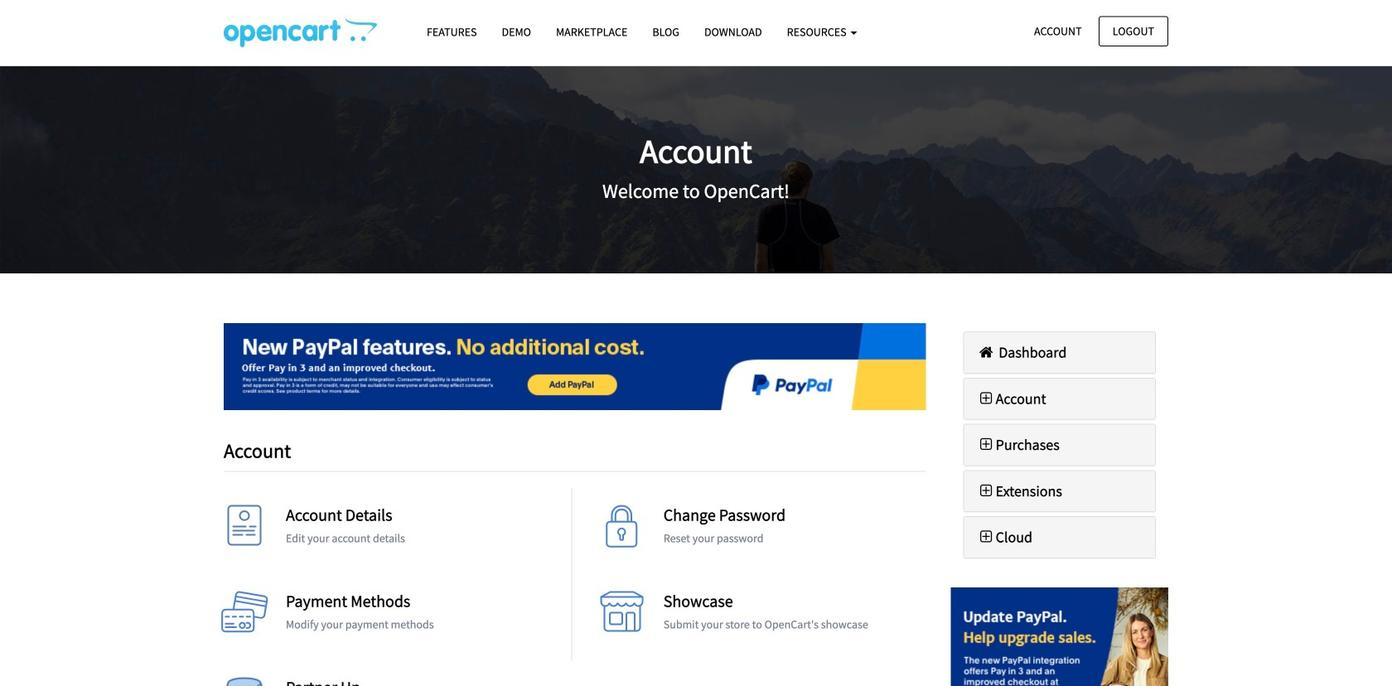 Task type: locate. For each thing, give the bounding box(es) containing it.
plus square o image
[[977, 391, 996, 406], [977, 437, 996, 452], [977, 483, 996, 498], [977, 530, 996, 545]]

0 horizontal spatial paypal image
[[224, 323, 926, 410]]

paypal image
[[224, 323, 926, 410], [951, 588, 1169, 686]]

account image
[[220, 505, 269, 555]]

opencart - your account image
[[224, 17, 377, 47]]

1 plus square o image from the top
[[977, 391, 996, 406]]

3 plus square o image from the top
[[977, 483, 996, 498]]

apply to become a partner image
[[220, 678, 269, 686]]

1 horizontal spatial paypal image
[[951, 588, 1169, 686]]

0 vertical spatial paypal image
[[224, 323, 926, 410]]

1 vertical spatial paypal image
[[951, 588, 1169, 686]]

payment methods image
[[220, 591, 269, 641]]

showcase image
[[597, 591, 647, 641]]



Task type: describe. For each thing, give the bounding box(es) containing it.
home image
[[977, 345, 996, 360]]

2 plus square o image from the top
[[977, 437, 996, 452]]

change password image
[[597, 505, 647, 555]]

4 plus square o image from the top
[[977, 530, 996, 545]]



Task type: vqa. For each thing, say whether or not it's contained in the screenshot.
bottom plus square o icon
yes



